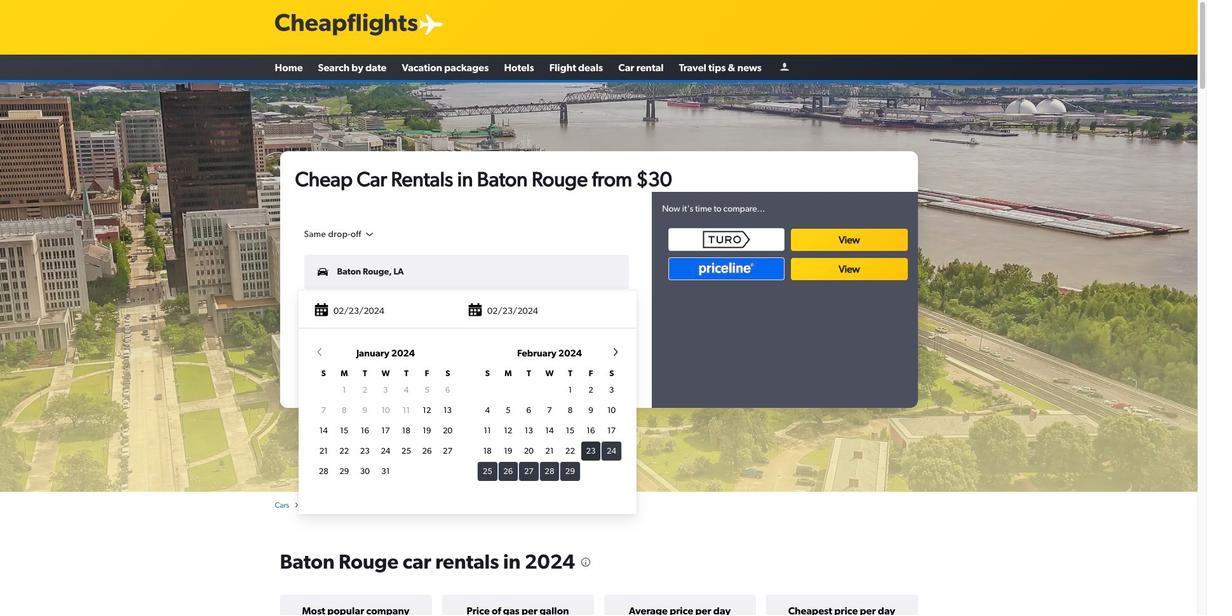 Task type: locate. For each thing, give the bounding box(es) containing it.
baton rouge image
[[0, 83, 1198, 492]]

None text field
[[304, 293, 632, 331], [304, 297, 629, 331], [304, 293, 632, 331], [304, 297, 629, 331]]

None text field
[[304, 255, 629, 289]]

priceline image
[[669, 257, 785, 280]]

turo image
[[669, 228, 785, 251]]



Task type: describe. For each thing, give the bounding box(es) containing it.
expedia image
[[697, 258, 761, 272]]

end date calendar input use left and right arrow keys to change day. use up and down arrow keys to change week. tab
[[304, 346, 632, 507]]

autoeurope image
[[810, 260, 873, 270]]

Car drop-off location Same drop-off field
[[304, 229, 375, 240]]



